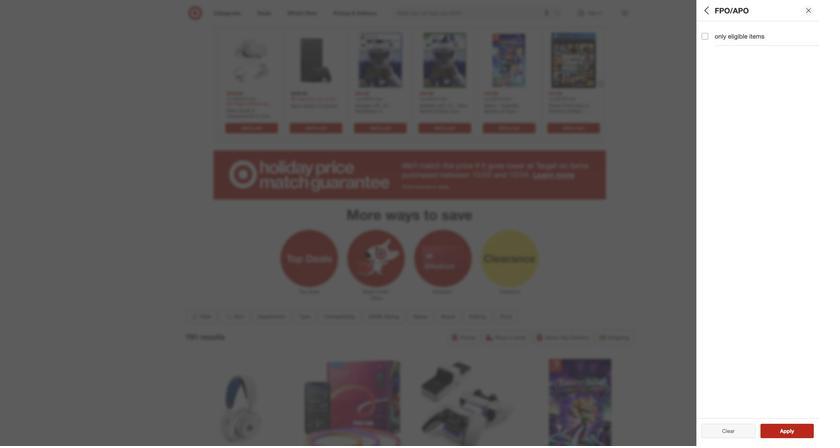 Task type: describe. For each thing, give the bounding box(es) containing it.
nfl for 5
[[374, 103, 382, 108]]

cart for madden nfl 24 - playstation 5
[[383, 126, 391, 130]]

the
[[443, 161, 454, 170]]

reg inside $249.99 reg $299.99 sale
[[226, 96, 232, 101]]

clear for clear
[[722, 428, 735, 434]]

$19.99 reg $39.99 sale mario + rabbids: sparks of hope - nintendo switch
[[484, 91, 519, 120]]

mario
[[484, 103, 496, 108]]

see
[[773, 428, 783, 434]]

2:
[[252, 108, 255, 113]]

x/xbox
[[434, 108, 449, 114]]

meta
[[226, 108, 237, 113]]

learn
[[533, 170, 554, 180]]

sale for mario + rabbids: sparks of hope - nintendo switch
[[504, 96, 512, 101]]

to for meta quest 2: advanced all-in-one virtual reality headset - 128gb
[[250, 126, 253, 130]]

brand
[[441, 313, 455, 320]]

to for xbox series x console
[[314, 126, 318, 130]]

items inside carousel region
[[425, 13, 450, 25]]

madden nfl 24 - playstation 5 image
[[353, 33, 408, 88]]

$34.99 reg $69.99 sale madden nfl 24 - xbox series x/xbox one
[[420, 91, 468, 114]]

carousel region
[[213, 8, 606, 150]]

cart for mario + rabbids: sparks of hope - nintendo switch
[[512, 126, 520, 130]]

791
[[186, 332, 198, 341]]

redcard™ link
[[410, 228, 476, 295]]

sparks
[[484, 108, 499, 114]]

match
[[420, 161, 441, 170]]

lower
[[507, 161, 525, 170]]

Include out of stock checkbox
[[702, 348, 708, 355]]

add to cart for xbox series x console
[[305, 126, 326, 130]]

see results
[[773, 428, 801, 434]]

xbox series x console
[[291, 103, 338, 109]]

compatibility button
[[319, 310, 361, 324]]

cart for xbox series x console
[[319, 126, 326, 130]]

$39.99
[[491, 96, 503, 101]]

goes
[[488, 161, 505, 170]]

search button
[[551, 6, 567, 22]]

madden for madden nfl 24 - xbox series x/xbox one
[[420, 103, 437, 108]]

in for store
[[509, 334, 513, 341]]

to for madden nfl 24 - xbox series x/xbox one
[[443, 126, 447, 130]]

24 for playstation
[[383, 103, 388, 108]]

meta quest 2: advanced all-in-one virtual reality headset - 128gb image
[[224, 33, 279, 88]]

store
[[514, 334, 526, 341]]

$249.99 reg $299.99 sale
[[226, 91, 256, 101]]

+
[[497, 103, 500, 108]]

save
[[369, 13, 391, 25]]

of
[[500, 108, 504, 114]]

sale for madden nfl 24 - playstation 5
[[375, 96, 383, 101]]

$34.99 for madden nfl 24 - xbox series x/xbox one
[[420, 91, 433, 96]]

apply button
[[761, 424, 814, 438]]

delivery
[[571, 334, 589, 341]]

clear all
[[719, 428, 738, 434]]

advanced
[[226, 113, 247, 119]]

all filters dialog
[[697, 0, 819, 446]]

- for meta quest 2: advanced all-in-one virtual reality headset - 128gb
[[274, 119, 276, 125]]

to for mario + rabbids: sparks of hope - nintendo switch
[[507, 126, 511, 130]]

add to cart button for meta quest 2: advanced all-in-one virtual reality headset - 128gb
[[225, 123, 278, 133]]

circle™
[[376, 289, 390, 294]]

more
[[556, 170, 575, 180]]

exclusions
[[415, 184, 437, 189]]

add for xbox series x console
[[305, 126, 313, 130]]

on inside the we'll match the price if it goes lower at target on items purchased between 10/22 and 12/24.
[[559, 161, 568, 170]]

esrb rating button
[[363, 310, 405, 324]]

price button
[[495, 310, 518, 324]]

purchased
[[402, 170, 438, 180]]

791 results
[[186, 332, 225, 341]]

see results button
[[761, 424, 814, 438]]

by
[[481, 313, 487, 320]]

0 vertical spatial department button
[[702, 21, 819, 44]]

madden for madden nfl 24 - playstation 5
[[355, 103, 372, 108]]

- inside $34.99 reg $69.99 sale madden nfl 24 - playstation 5
[[390, 103, 391, 108]]

some exclusions apply.
[[402, 184, 450, 189]]

add to cart button for mario + rabbids: sparks of hope - nintendo switch
[[483, 123, 536, 133]]

24 for xbox
[[448, 103, 453, 108]]

only eligible items
[[715, 32, 765, 40]]

reality
[[241, 119, 255, 125]]

pickup button
[[448, 330, 480, 345]]

- inside $34.99 reg $69.99 sale madden nfl 24 - xbox series x/xbox one
[[454, 103, 456, 108]]

reg for madden nfl 24 - xbox series x/xbox one
[[420, 96, 425, 101]]

items inside the we'll match the price if it goes lower at target on items purchased between 10/22 and 12/24.
[[570, 161, 589, 170]]

1 horizontal spatial x
[[317, 103, 320, 109]]

sale for madden nfl 24 - xbox series x/xbox one
[[439, 96, 447, 101]]

one inside $34.99 reg $69.99 sale madden nfl 24 - xbox series x/xbox one
[[450, 108, 459, 114]]

sale inside $249.99 reg $299.99 sale
[[248, 96, 256, 101]]

if
[[476, 161, 479, 170]]

brand button
[[435, 310, 461, 324]]

fpo/apo dialog
[[697, 0, 819, 446]]

add to cart for madden nfl 24 - playstation 5
[[370, 126, 391, 130]]

$34.99 for madden nfl 24 - playstation 5
[[355, 91, 369, 96]]

headset
[[256, 119, 273, 125]]

$499.99
[[291, 91, 307, 96]]

add to cart button for madden nfl 24 - xbox series x/xbox one
[[418, 123, 471, 133]]

$14.99 reg $29.99 sale grand theft auto v: premium edition - playstation 4
[[549, 91, 589, 120]]

target circle™ offers
[[362, 289, 390, 301]]

learn more
[[533, 170, 575, 180]]

0 horizontal spatial xbox
[[291, 103, 301, 109]]

premium
[[549, 108, 567, 114]]

save
[[442, 206, 473, 223]]

clear button
[[702, 424, 755, 438]]

$349.99 in cart on xbox series x console
[[291, 97, 339, 107]]

shop
[[495, 334, 507, 341]]

all-
[[248, 113, 255, 119]]

switch
[[504, 114, 518, 120]]

price
[[456, 161, 473, 170]]

offers
[[370, 295, 382, 301]]

0 vertical spatial on
[[394, 13, 405, 25]]

mario + rabbids: sparks of hope - nintendo switch image
[[482, 33, 537, 88]]

in-
[[255, 113, 261, 119]]

cart inside $349.99 in cart on xbox series x console
[[317, 97, 324, 102]]

shipping button
[[596, 330, 633, 345]]

compatibility
[[324, 313, 355, 320]]

top
[[408, 13, 423, 25]]

cart for madden nfl 24 - xbox series x/xbox one
[[448, 126, 455, 130]]

we'll
[[402, 161, 417, 170]]

shipping
[[608, 334, 629, 341]]

day
[[560, 334, 569, 341]]

same
[[545, 334, 559, 341]]

redcard™
[[433, 289, 453, 294]]

top deals
[[299, 289, 319, 294]]

pickup
[[460, 334, 476, 341]]

edition
[[568, 108, 582, 114]]

playstation inside $14.99 reg $29.99 sale grand theft auto v: premium edition - playstation 4
[[549, 114, 572, 120]]

same day delivery button
[[533, 330, 594, 345]]

items inside fpo/apo dialog
[[749, 32, 765, 40]]

console inside $349.99 in cart on xbox series x console
[[307, 102, 321, 107]]

one inside 'meta quest 2: advanced all-in-one virtual reality headset - 128gb'
[[261, 113, 269, 119]]



Task type: locate. For each thing, give the bounding box(es) containing it.
to for grand theft auto v: premium edition - playstation 4
[[572, 126, 575, 130]]

save on top items
[[369, 13, 450, 25]]

reg inside $34.99 reg $69.99 sale madden nfl 24 - xbox series x/xbox one
[[420, 96, 425, 101]]

xbox inside $34.99 reg $69.99 sale madden nfl 24 - xbox series x/xbox one
[[457, 103, 468, 108]]

add to cart button down all-
[[225, 123, 278, 133]]

1 $34.99 from the left
[[355, 91, 369, 96]]

add to cart button down xbox series x console
[[290, 123, 342, 133]]

6 add to cart from the left
[[563, 126, 584, 130]]

add down $34.99 reg $69.99 sale madden nfl 24 - playstation 5
[[370, 126, 377, 130]]

1 clear from the left
[[719, 428, 731, 434]]

on right learn
[[559, 161, 568, 170]]

add to cart button down the switch
[[483, 123, 536, 133]]

xbox inside $349.99 in cart on xbox series x console
[[330, 97, 339, 102]]

in inside $349.99 in cart on xbox series x console
[[312, 97, 316, 102]]

1 horizontal spatial one
[[450, 108, 459, 114]]

filter
[[200, 313, 211, 320]]

cart down headset
[[254, 126, 262, 130]]

top deals link
[[276, 228, 343, 295]]

4 add from the left
[[434, 126, 442, 130]]

series
[[291, 102, 302, 107], [303, 103, 316, 109], [420, 108, 433, 114]]

2 clear from the left
[[722, 428, 735, 434]]

4 add to cart button from the left
[[418, 123, 471, 133]]

sale up 5
[[375, 96, 383, 101]]

virtual
[[226, 119, 239, 125]]

x inside $349.99 in cart on xbox series x console
[[303, 102, 305, 107]]

to
[[250, 126, 253, 130], [314, 126, 318, 130], [378, 126, 382, 130], [443, 126, 447, 130], [507, 126, 511, 130], [572, 126, 575, 130], [424, 206, 438, 223]]

1 nfl from the left
[[374, 103, 382, 108]]

results right 791
[[201, 332, 225, 341]]

1 horizontal spatial on
[[394, 13, 405, 25]]

one right x/xbox
[[450, 108, 459, 114]]

2 horizontal spatial series
[[420, 108, 433, 114]]

target right at
[[536, 161, 557, 170]]

1 vertical spatial department
[[257, 313, 286, 320]]

$69.99 for series
[[427, 96, 438, 101]]

$69.99 inside $34.99 reg $69.99 sale madden nfl 24 - xbox series x/xbox one
[[427, 96, 438, 101]]

all
[[733, 428, 738, 434]]

1 horizontal spatial madden
[[420, 103, 437, 108]]

results for 791 results
[[201, 332, 225, 341]]

0 horizontal spatial nfl
[[374, 103, 382, 108]]

playstation left 5
[[355, 108, 378, 114]]

reg for grand theft auto v: premium edition - playstation 4
[[549, 96, 554, 101]]

all filters
[[702, 6, 733, 15]]

add for madden nfl 24 - xbox series x/xbox one
[[434, 126, 442, 130]]

cart for meta quest 2: advanced all-in-one virtual reality headset - 128gb
[[254, 126, 262, 130]]

reg for mario + rabbids: sparks of hope - nintendo switch
[[484, 96, 490, 101]]

0 vertical spatial target
[[536, 161, 557, 170]]

samba de amigo: party central - nintendo switch image
[[530, 359, 631, 446], [530, 359, 631, 446]]

to left "save"
[[424, 206, 438, 223]]

sale inside $14.99 reg $29.99 sale grand theft auto v: premium edition - playstation 4
[[568, 96, 576, 101]]

department
[[702, 28, 737, 36], [257, 313, 286, 320]]

it
[[482, 161, 486, 170]]

6 add from the left
[[563, 126, 571, 130]]

sale for grand theft auto v: premium edition - playstation 4
[[568, 96, 576, 101]]

0 horizontal spatial x
[[303, 102, 305, 107]]

clearance
[[500, 289, 520, 294]]

department inside all filters dialog
[[702, 28, 737, 36]]

2 madden from the left
[[420, 103, 437, 108]]

xbox up xbox series x console
[[330, 97, 339, 102]]

department button
[[702, 21, 819, 44], [252, 310, 291, 324]]

1 horizontal spatial in
[[509, 334, 513, 341]]

3 add to cart button from the left
[[354, 123, 407, 133]]

2 vertical spatial items
[[570, 161, 589, 170]]

add to cart button
[[225, 123, 278, 133], [290, 123, 342, 133], [354, 123, 407, 133], [418, 123, 471, 133], [483, 123, 536, 133], [547, 123, 600, 133]]

between
[[440, 170, 470, 180]]

target holiday price match guarantee image
[[213, 150, 606, 199]]

4 add to cart from the left
[[434, 126, 455, 130]]

type
[[299, 313, 310, 320]]

on left top
[[394, 13, 405, 25]]

0 vertical spatial in
[[312, 97, 316, 102]]

cart down the switch
[[512, 126, 520, 130]]

1 horizontal spatial target
[[536, 161, 557, 170]]

0 horizontal spatial madden
[[355, 103, 372, 108]]

sale up rabbids:
[[504, 96, 512, 101]]

0 horizontal spatial items
[[425, 13, 450, 25]]

1 horizontal spatial 24
[[448, 103, 453, 108]]

3 reg from the left
[[420, 96, 425, 101]]

2 $69.99 from the left
[[427, 96, 438, 101]]

to down x/xbox
[[443, 126, 447, 130]]

playstation down premium
[[549, 114, 572, 120]]

1 vertical spatial on
[[325, 97, 329, 102]]

$69.99
[[362, 96, 374, 101], [427, 96, 438, 101]]

0 horizontal spatial playstation
[[355, 108, 378, 114]]

1 add to cart button from the left
[[225, 123, 278, 133]]

1 horizontal spatial $34.99
[[420, 91, 433, 96]]

series inside $349.99 in cart on xbox series x console
[[291, 102, 302, 107]]

clear inside all filters dialog
[[719, 428, 731, 434]]

apply.
[[438, 184, 450, 189]]

cart up xbox series x console
[[317, 97, 324, 102]]

1 horizontal spatial xbox
[[330, 97, 339, 102]]

3 sale from the left
[[439, 96, 447, 101]]

1 vertical spatial in
[[509, 334, 513, 341]]

0 horizontal spatial department button
[[252, 310, 291, 324]]

1 vertical spatial results
[[784, 428, 801, 434]]

add to cart for mario + rabbids: sparks of hope - nintendo switch
[[499, 126, 520, 130]]

- inside $14.99 reg $29.99 sale grand theft auto v: premium edition - playstation 4
[[584, 108, 585, 114]]

0 horizontal spatial 24
[[383, 103, 388, 108]]

target inside the we'll match the price if it goes lower at target on items purchased between 10/22 and 12/24.
[[536, 161, 557, 170]]

1 vertical spatial items
[[749, 32, 765, 40]]

$69.99 for 5
[[362, 96, 374, 101]]

add to cart button for madden nfl 24 - playstation 5
[[354, 123, 407, 133]]

nfl inside $34.99 reg $69.99 sale madden nfl 24 - xbox series x/xbox one
[[438, 103, 446, 108]]

1 vertical spatial target
[[362, 289, 375, 294]]

0 vertical spatial results
[[201, 332, 225, 341]]

2 sale from the left
[[375, 96, 383, 101]]

add to cart button for grand theft auto v: premium edition - playstation 4
[[547, 123, 600, 133]]

2 vertical spatial on
[[559, 161, 568, 170]]

2 add from the left
[[305, 126, 313, 130]]

esrb rating
[[369, 313, 399, 320]]

5 add from the left
[[499, 126, 506, 130]]

What can we help you find? suggestions appear below search field
[[393, 6, 556, 20]]

govee rgbic led neon rope light 6.5' image
[[302, 359, 403, 446], [302, 359, 403, 446]]

xbox series x console image
[[288, 33, 344, 88]]

target inside target circle™ offers
[[362, 289, 375, 294]]

sale up 'theft'
[[568, 96, 576, 101]]

6 add to cart button from the left
[[547, 123, 600, 133]]

1 horizontal spatial department
[[702, 28, 737, 36]]

madden nfl 24 - xbox series x/xbox one image
[[417, 33, 472, 88]]

esrb
[[369, 313, 383, 320]]

fpo/apo
[[715, 6, 749, 15]]

clear
[[719, 428, 731, 434], [722, 428, 735, 434]]

target up offers
[[362, 289, 375, 294]]

series left x/xbox
[[420, 108, 433, 114]]

nfl up 5
[[374, 103, 382, 108]]

in
[[312, 97, 316, 102], [509, 334, 513, 341]]

add to cart down the switch
[[499, 126, 520, 130]]

4 reg from the left
[[484, 96, 490, 101]]

to down reality
[[250, 126, 253, 130]]

$34.99 inside $34.99 reg $69.99 sale madden nfl 24 - playstation 5
[[355, 91, 369, 96]]

5 add to cart button from the left
[[483, 123, 536, 133]]

deals
[[308, 289, 319, 294]]

- for $19.99 reg $39.99 sale mario + rabbids: sparks of hope - nintendo switch
[[517, 108, 519, 114]]

$29.99
[[555, 96, 567, 101]]

$34.99 reg $69.99 sale madden nfl 24 - playstation 5
[[355, 91, 391, 114]]

add to cart button down x/xbox
[[418, 123, 471, 133]]

results for see results
[[784, 428, 801, 434]]

sold by button
[[463, 310, 492, 324]]

grand
[[549, 103, 561, 108]]

on inside $349.99 in cart on xbox series x console
[[325, 97, 329, 102]]

xbox left mario
[[457, 103, 468, 108]]

nintendo
[[484, 114, 503, 120]]

nfl up x/xbox
[[438, 103, 446, 108]]

reg inside $19.99 reg $39.99 sale mario + rabbids: sparks of hope - nintendo switch
[[484, 96, 490, 101]]

add down reality
[[241, 126, 248, 130]]

1 $69.99 from the left
[[362, 96, 374, 101]]

1 horizontal spatial items
[[570, 161, 589, 170]]

clearance link
[[476, 228, 543, 295]]

0 horizontal spatial series
[[291, 102, 302, 107]]

2 horizontal spatial items
[[749, 32, 765, 40]]

results inside button
[[784, 428, 801, 434]]

3 add from the left
[[370, 126, 377, 130]]

at
[[527, 161, 534, 170]]

1 horizontal spatial series
[[303, 103, 316, 109]]

24 inside $34.99 reg $69.99 sale madden nfl 24 - xbox series x/xbox one
[[448, 103, 453, 108]]

shop in store button
[[483, 330, 530, 345]]

0 vertical spatial items
[[425, 13, 450, 25]]

5 sale from the left
[[568, 96, 576, 101]]

add to cart down 5
[[370, 126, 391, 130]]

- inside $19.99 reg $39.99 sale mario + rabbids: sparks of hope - nintendo switch
[[517, 108, 519, 114]]

insten charging station for ps5 controller - dual charger & dock with led indicator for sony playstation 5, gaming accessories, white image
[[416, 359, 517, 446], [416, 359, 517, 446]]

madden
[[355, 103, 372, 108], [420, 103, 437, 108]]

2 $34.99 from the left
[[420, 91, 433, 96]]

to down xbox series x console
[[314, 126, 318, 130]]

clear inside fpo/apo dialog
[[722, 428, 735, 434]]

1 sale from the left
[[248, 96, 256, 101]]

- for $14.99 reg $29.99 sale grand theft auto v: premium edition - playstation 4
[[584, 108, 585, 114]]

add for mario + rabbids: sparks of hope - nintendo switch
[[499, 126, 506, 130]]

0 horizontal spatial one
[[261, 113, 269, 119]]

3 add to cart from the left
[[370, 126, 391, 130]]

to for madden nfl 24 - playstation 5
[[378, 126, 382, 130]]

2 horizontal spatial on
[[559, 161, 568, 170]]

0 horizontal spatial $34.99
[[355, 91, 369, 96]]

add to cart down 4
[[563, 126, 584, 130]]

add to cart
[[241, 126, 262, 130], [305, 126, 326, 130], [370, 126, 391, 130], [434, 126, 455, 130], [499, 126, 520, 130], [563, 126, 584, 130]]

1 vertical spatial department button
[[252, 310, 291, 324]]

0 horizontal spatial on
[[325, 97, 329, 102]]

top
[[299, 289, 307, 294]]

128gb
[[226, 125, 241, 130]]

add down the switch
[[499, 126, 506, 130]]

v:
[[585, 103, 589, 108]]

2 reg from the left
[[355, 96, 361, 101]]

12/24.
[[509, 170, 531, 180]]

1 horizontal spatial nfl
[[438, 103, 446, 108]]

add to cart button for xbox series x console
[[290, 123, 342, 133]]

1 24 from the left
[[383, 103, 388, 108]]

$349.99
[[297, 97, 311, 102]]

cart down x/xbox
[[448, 126, 455, 130]]

playstation
[[355, 108, 378, 114], [549, 114, 572, 120]]

clear all button
[[702, 424, 755, 438]]

2 add to cart button from the left
[[290, 123, 342, 133]]

add to cart for grand theft auto v: premium edition - playstation 4
[[563, 126, 584, 130]]

$14.99
[[549, 91, 562, 96]]

only eligible items checkbox
[[702, 33, 708, 39]]

$34.99
[[355, 91, 369, 96], [420, 91, 433, 96]]

$34.99 inside $34.99 reg $69.99 sale madden nfl 24 - xbox series x/xbox one
[[420, 91, 433, 96]]

quest
[[238, 108, 250, 113]]

only
[[715, 32, 726, 40]]

ways
[[385, 206, 420, 223]]

auto
[[574, 103, 584, 108]]

rabbids:
[[501, 103, 519, 108]]

all
[[702, 6, 711, 15]]

sort
[[234, 313, 244, 320]]

in for cart
[[312, 97, 316, 102]]

cart for grand theft auto v: premium edition - playstation 4
[[577, 126, 584, 130]]

add down xbox series x console
[[305, 126, 313, 130]]

in inside button
[[509, 334, 513, 341]]

sort button
[[219, 310, 249, 324]]

some
[[402, 184, 414, 189]]

cart down xbox series x console
[[319, 126, 326, 130]]

madden inside $34.99 reg $69.99 sale madden nfl 24 - playstation 5
[[355, 103, 372, 108]]

add to cart down xbox series x console
[[305, 126, 326, 130]]

1 horizontal spatial results
[[784, 428, 801, 434]]

results
[[201, 332, 225, 341], [784, 428, 801, 434]]

0 horizontal spatial target
[[362, 289, 375, 294]]

apply
[[780, 428, 794, 434]]

5 reg from the left
[[549, 96, 554, 101]]

$69.99 inside $34.99 reg $69.99 sale madden nfl 24 - playstation 5
[[362, 96, 374, 101]]

eligible
[[728, 32, 748, 40]]

4 sale from the left
[[504, 96, 512, 101]]

xbox down $349.99 on the top left
[[291, 103, 301, 109]]

steelseries arctis nova 7p wireless gaming headset - white image
[[188, 359, 289, 446], [188, 359, 289, 446]]

$19.99
[[484, 91, 498, 96]]

results right see
[[784, 428, 801, 434]]

grand theft auto v: premium edition - playstation 4 image
[[546, 33, 601, 88]]

sold by
[[469, 313, 487, 320]]

sale up x/xbox
[[439, 96, 447, 101]]

0 horizontal spatial in
[[312, 97, 316, 102]]

add down 'edition'
[[563, 126, 571, 130]]

add to cart button down 4
[[547, 123, 600, 133]]

add for madden nfl 24 - playstation 5
[[370, 126, 377, 130]]

x
[[303, 102, 305, 107], [317, 103, 320, 109]]

1 horizontal spatial department button
[[702, 21, 819, 44]]

add
[[241, 126, 248, 130], [305, 126, 313, 130], [370, 126, 377, 130], [434, 126, 442, 130], [499, 126, 506, 130], [563, 126, 571, 130]]

in left 'store'
[[509, 334, 513, 341]]

nfl inside $34.99 reg $69.99 sale madden nfl 24 - playstation 5
[[374, 103, 382, 108]]

rating
[[384, 313, 399, 320]]

price
[[500, 313, 512, 320]]

sale up the 2:
[[248, 96, 256, 101]]

one up headset
[[261, 113, 269, 119]]

0 horizontal spatial department
[[257, 313, 286, 320]]

cart down $34.99 reg $69.99 sale madden nfl 24 - playstation 5
[[383, 126, 391, 130]]

add for meta quest 2: advanced all-in-one virtual reality headset - 128gb
[[241, 126, 248, 130]]

2 24 from the left
[[448, 103, 453, 108]]

add to cart for madden nfl 24 - xbox series x/xbox one
[[434, 126, 455, 130]]

add to cart down reality
[[241, 126, 262, 130]]

series down the '$499.99'
[[291, 102, 302, 107]]

0 horizontal spatial $69.99
[[362, 96, 374, 101]]

1 horizontal spatial playstation
[[549, 114, 572, 120]]

on up xbox series x console
[[325, 97, 329, 102]]

madden inside $34.99 reg $69.99 sale madden nfl 24 - xbox series x/xbox one
[[420, 103, 437, 108]]

2 add to cart from the left
[[305, 126, 326, 130]]

to down 5
[[378, 126, 382, 130]]

5 add to cart from the left
[[499, 126, 520, 130]]

genre
[[413, 313, 427, 320]]

series down $349.99 on the top left
[[303, 103, 316, 109]]

add down x/xbox
[[434, 126, 442, 130]]

0 vertical spatial department
[[702, 28, 737, 36]]

reg inside $34.99 reg $69.99 sale madden nfl 24 - playstation 5
[[355, 96, 361, 101]]

playstation inside $34.99 reg $69.99 sale madden nfl 24 - playstation 5
[[355, 108, 378, 114]]

1 add to cart from the left
[[241, 126, 262, 130]]

add for grand theft auto v: premium edition - playstation 4
[[563, 126, 571, 130]]

1 reg from the left
[[226, 96, 232, 101]]

filters
[[713, 6, 733, 15]]

1 horizontal spatial $69.99
[[427, 96, 438, 101]]

theft
[[563, 103, 573, 108]]

reg for madden nfl 24 - playstation 5
[[355, 96, 361, 101]]

to down the switch
[[507, 126, 511, 130]]

series inside $34.99 reg $69.99 sale madden nfl 24 - xbox series x/xbox one
[[420, 108, 433, 114]]

cart
[[317, 97, 324, 102], [254, 126, 262, 130], [319, 126, 326, 130], [383, 126, 391, 130], [448, 126, 455, 130], [512, 126, 520, 130], [577, 126, 584, 130]]

$249.99
[[226, 91, 243, 96]]

add to cart for meta quest 2: advanced all-in-one virtual reality headset - 128gb
[[241, 126, 262, 130]]

1 add from the left
[[241, 126, 248, 130]]

clear for clear all
[[719, 428, 731, 434]]

2 nfl from the left
[[438, 103, 446, 108]]

on
[[394, 13, 405, 25], [325, 97, 329, 102], [559, 161, 568, 170]]

0 horizontal spatial results
[[201, 332, 225, 341]]

2 horizontal spatial xbox
[[457, 103, 468, 108]]

add to cart button down 5
[[354, 123, 407, 133]]

sale inside $34.99 reg $69.99 sale madden nfl 24 - playstation 5
[[375, 96, 383, 101]]

- inside 'meta quest 2: advanced all-in-one virtual reality headset - 128gb'
[[274, 119, 276, 125]]

sale inside $19.99 reg $39.99 sale mario + rabbids: sparks of hope - nintendo switch
[[504, 96, 512, 101]]

add to cart down x/xbox
[[434, 126, 455, 130]]

nfl for series
[[438, 103, 446, 108]]

in up xbox series x console
[[312, 97, 316, 102]]

$299.99
[[233, 96, 247, 101]]

1 madden from the left
[[355, 103, 372, 108]]

sale inside $34.99 reg $69.99 sale madden nfl 24 - xbox series x/xbox one
[[439, 96, 447, 101]]

24 inside $34.99 reg $69.99 sale madden nfl 24 - playstation 5
[[383, 103, 388, 108]]

cart down 'edition'
[[577, 126, 584, 130]]

to down 4
[[572, 126, 575, 130]]

reg inside $14.99 reg $29.99 sale grand theft auto v: premium edition - playstation 4
[[549, 96, 554, 101]]

search
[[551, 10, 567, 17]]



Task type: vqa. For each thing, say whether or not it's contained in the screenshot.


